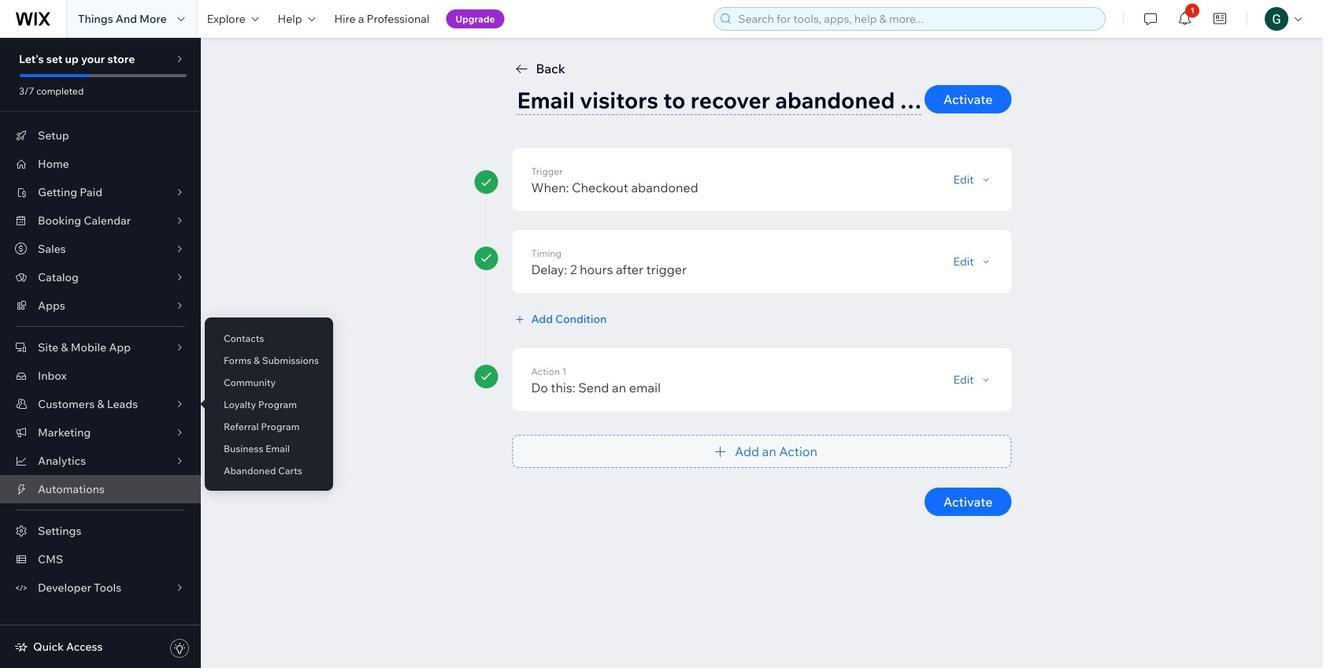 Task type: vqa. For each thing, say whether or not it's contained in the screenshot.
Sidebar element
yes



Task type: locate. For each thing, give the bounding box(es) containing it.
sidebar element
[[0, 38, 201, 668]]



Task type: describe. For each thing, give the bounding box(es) containing it.
Search for tools, apps, help & more... field
[[734, 8, 1101, 30]]



